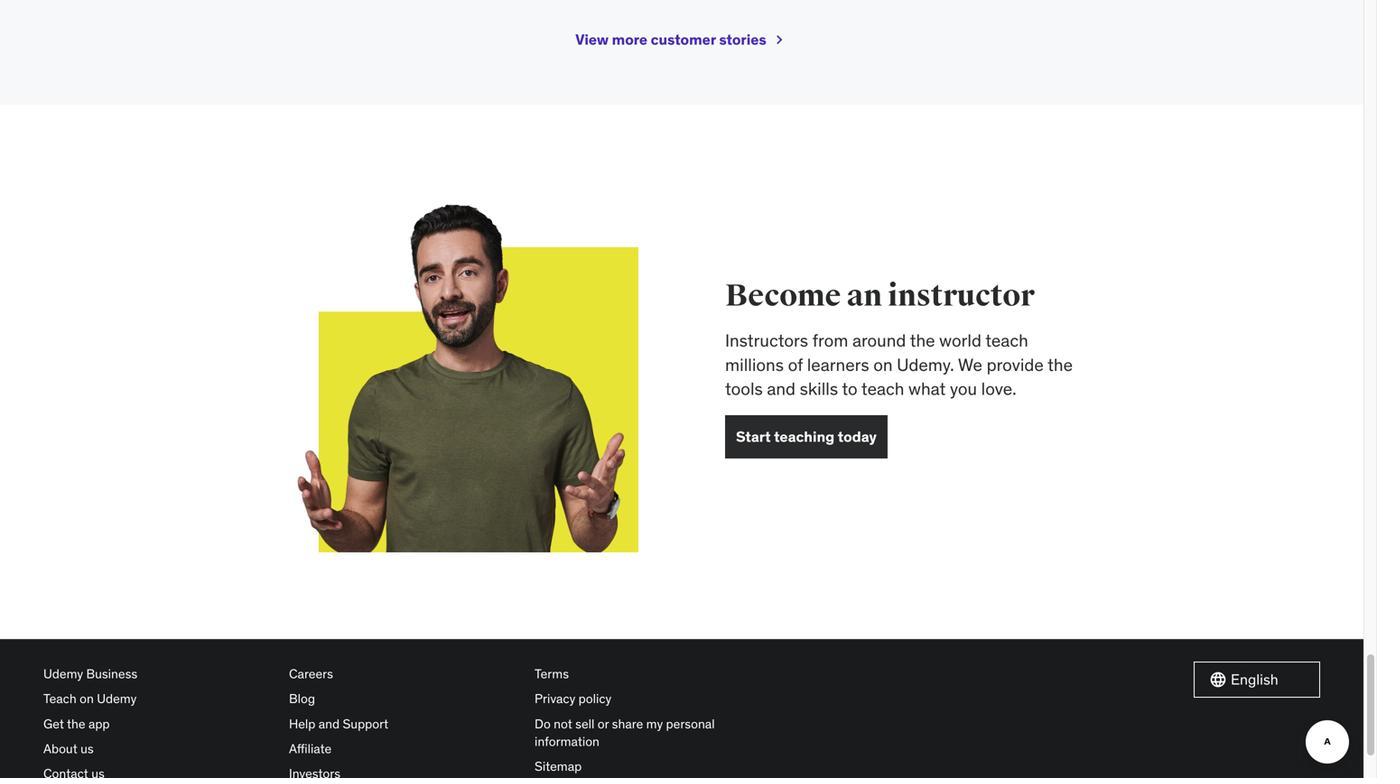 Task type: describe. For each thing, give the bounding box(es) containing it.
small image
[[1210, 671, 1228, 689]]

do not sell or share my personal information button
[[535, 712, 766, 755]]

on inside udemy business teach on udemy get the app about us
[[80, 691, 94, 708]]

1 vertical spatial teach
[[862, 378, 905, 400]]

view more customer stories link
[[576, 18, 789, 62]]

help and support link
[[289, 712, 520, 737]]

skills
[[800, 378, 839, 400]]

around
[[853, 330, 907, 352]]

or
[[598, 716, 609, 733]]

teach
[[43, 691, 77, 708]]

get the app link
[[43, 712, 275, 737]]

information
[[535, 734, 600, 750]]

of
[[788, 354, 803, 376]]

share
[[612, 716, 644, 733]]

more
[[612, 30, 648, 49]]

world
[[940, 330, 982, 352]]

get
[[43, 716, 64, 733]]

blog
[[289, 691, 315, 708]]

teaching
[[774, 428, 835, 446]]

help
[[289, 716, 316, 733]]

udemy business teach on udemy get the app about us
[[43, 666, 138, 757]]

an
[[847, 278, 883, 315]]

affiliate
[[289, 741, 332, 757]]

and inside instructors from around the world teach millions of learners on udemy. we provide the tools and skills to teach what you love.
[[767, 378, 796, 400]]

terms link
[[535, 662, 766, 687]]

0 vertical spatial udemy
[[43, 666, 83, 683]]

privacy policy link
[[535, 687, 766, 712]]

to
[[842, 378, 858, 400]]

customer
[[651, 30, 716, 49]]

0 vertical spatial teach
[[986, 330, 1029, 352]]

what
[[909, 378, 946, 400]]

udemy.
[[897, 354, 955, 376]]

careers link
[[289, 662, 520, 687]]

instructor
[[888, 278, 1035, 315]]

tools
[[725, 378, 763, 400]]

millions
[[725, 354, 784, 376]]



Task type: vqa. For each thing, say whether or not it's contained in the screenshot.
a inside Deanne has over ten years of experience in the immigration field. She is a former Border Services Officer, having worked for the Canada Border Services Agency (CBSA) for over five years
no



Task type: locate. For each thing, give the bounding box(es) containing it.
0 horizontal spatial on
[[80, 691, 94, 708]]

1 vertical spatial on
[[80, 691, 94, 708]]

1 horizontal spatial teach
[[986, 330, 1029, 352]]

udemy down business
[[97, 691, 137, 708]]

0 horizontal spatial the
[[67, 716, 85, 733]]

on inside instructors from around the world teach millions of learners on udemy. we provide the tools and skills to teach what you love.
[[874, 354, 893, 376]]

2 horizontal spatial the
[[1048, 354, 1073, 376]]

sell
[[576, 716, 595, 733]]

app
[[88, 716, 110, 733]]

instructors from around the world teach millions of learners on udemy. we provide the tools and skills to teach what you love.
[[725, 330, 1073, 400]]

my
[[647, 716, 663, 733]]

view more customer stories
[[576, 30, 767, 49]]

udemy business link
[[43, 662, 275, 687]]

1 horizontal spatial on
[[874, 354, 893, 376]]

about
[[43, 741, 77, 757]]

on down around
[[874, 354, 893, 376]]

business
[[86, 666, 138, 683]]

the
[[910, 330, 936, 352], [1048, 354, 1073, 376], [67, 716, 85, 733]]

on right teach
[[80, 691, 94, 708]]

udemy up teach
[[43, 666, 83, 683]]

learners
[[807, 354, 870, 376]]

start teaching today link
[[725, 416, 888, 459]]

sitemap link
[[535, 755, 766, 779]]

teach on udemy link
[[43, 687, 275, 712]]

sitemap
[[535, 759, 582, 775]]

and right help
[[319, 716, 340, 733]]

careers
[[289, 666, 333, 683]]

the up "udemy."
[[910, 330, 936, 352]]

0 horizontal spatial teach
[[862, 378, 905, 400]]

start teaching today
[[736, 428, 877, 446]]

teach
[[986, 330, 1029, 352], [862, 378, 905, 400]]

teach right to
[[862, 378, 905, 400]]

teach up provide
[[986, 330, 1029, 352]]

terms
[[535, 666, 569, 683]]

support
[[343, 716, 389, 733]]

english
[[1231, 671, 1279, 689]]

and
[[767, 378, 796, 400], [319, 716, 340, 733]]

1 vertical spatial and
[[319, 716, 340, 733]]

start
[[736, 428, 771, 446]]

and down of
[[767, 378, 796, 400]]

love.
[[982, 378, 1017, 400]]

about us link
[[43, 737, 275, 762]]

privacy
[[535, 691, 576, 708]]

0 vertical spatial and
[[767, 378, 796, 400]]

1 vertical spatial udemy
[[97, 691, 137, 708]]

careers blog help and support affiliate
[[289, 666, 389, 757]]

0 vertical spatial on
[[874, 354, 893, 376]]

on
[[874, 354, 893, 376], [80, 691, 94, 708]]

from
[[813, 330, 849, 352]]

0 vertical spatial the
[[910, 330, 936, 352]]

today
[[838, 428, 877, 446]]

and inside careers blog help and support affiliate
[[319, 716, 340, 733]]

the inside udemy business teach on udemy get the app about us
[[67, 716, 85, 733]]

instructors
[[725, 330, 809, 352]]

stories
[[719, 30, 767, 49]]

affiliate link
[[289, 737, 520, 762]]

not
[[554, 716, 573, 733]]

0 horizontal spatial udemy
[[43, 666, 83, 683]]

1 vertical spatial the
[[1048, 354, 1073, 376]]

become an instructor
[[725, 278, 1035, 315]]

the right get
[[67, 716, 85, 733]]

blog link
[[289, 687, 520, 712]]

us
[[81, 741, 94, 757]]

1 horizontal spatial and
[[767, 378, 796, 400]]

terms privacy policy do not sell or share my personal information sitemap
[[535, 666, 715, 775]]

1 horizontal spatial udemy
[[97, 691, 137, 708]]

2 vertical spatial the
[[67, 716, 85, 733]]

english button
[[1194, 662, 1321, 698]]

become
[[725, 278, 841, 315]]

the right provide
[[1048, 354, 1073, 376]]

next image
[[770, 31, 789, 49]]

provide
[[987, 354, 1044, 376]]

do
[[535, 716, 551, 733]]

udemy
[[43, 666, 83, 683], [97, 691, 137, 708]]

1 horizontal spatial the
[[910, 330, 936, 352]]

0 horizontal spatial and
[[319, 716, 340, 733]]

you
[[950, 378, 978, 400]]

view
[[576, 30, 609, 49]]

policy
[[579, 691, 612, 708]]

we
[[958, 354, 983, 376]]

personal
[[666, 716, 715, 733]]



